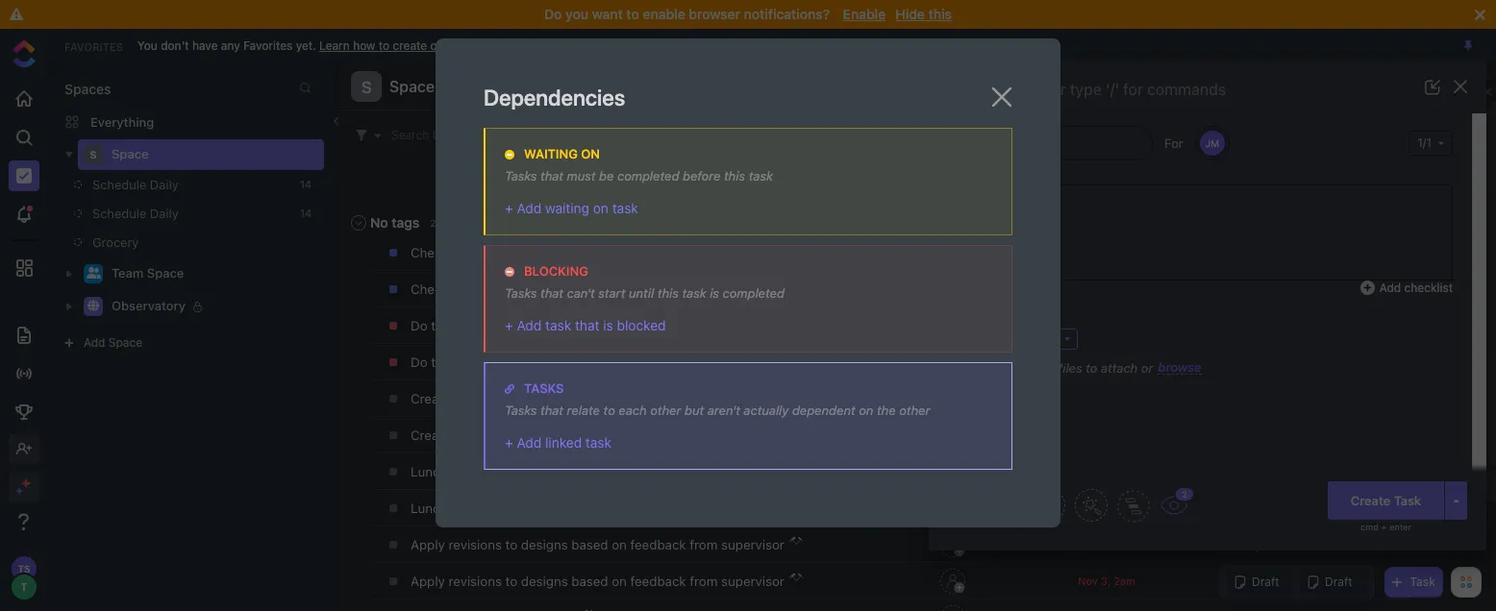 Task type: vqa. For each thing, say whether or not it's contained in the screenshot.
'feedback'
yes



Task type: locate. For each thing, give the bounding box(es) containing it.
this right hide
[[495, 38, 515, 52]]

1 vertical spatial apply revisions to designs based on feedback from supervisor ⚒️ link
[[406, 566, 872, 598]]

+
[[505, 200, 513, 216], [505, 317, 513, 334], [505, 435, 513, 451], [1382, 522, 1388, 533]]

marketing
[[454, 392, 514, 407], [454, 428, 514, 444]]

daily
[[150, 177, 179, 192], [150, 206, 179, 221]]

0 vertical spatial do team check-ins ⚒️ link
[[406, 310, 872, 342]]

aren't
[[708, 403, 741, 419]]

1 channels from the top
[[565, 245, 619, 261]]

2 check all communication channels ⚒️ link from the top
[[406, 273, 872, 306]]

0 vertical spatial the
[[878, 113, 895, 125]]

0 horizontal spatial you
[[137, 38, 158, 52]]

revisions for second apply revisions to designs based on feedback from supervisor ⚒️ link from the bottom of the page
[[449, 538, 502, 553]]

space link
[[112, 140, 312, 170]]

this
[[929, 6, 952, 22], [495, 38, 515, 52], [724, 168, 746, 184], [658, 286, 679, 301]]

task right until
[[683, 286, 707, 301]]

1 vertical spatial lunch 🍗 link
[[406, 493, 872, 525]]

1 vertical spatial create marketing designs ⚒️ link
[[406, 419, 872, 452]]

1 vertical spatial check all communication channels ⚒️ link
[[406, 273, 872, 306]]

2 schedule from the top
[[92, 206, 147, 221]]

1 vertical spatial hide
[[1456, 486, 1478, 497]]

27
[[1457, 133, 1469, 144]]

reload
[[979, 113, 1011, 125]]

task down can't
[[546, 317, 572, 334]]

space down grocery link at the left top
[[147, 266, 184, 281]]

spaces
[[64, 81, 111, 97]]

communication down blocking
[[469, 282, 562, 297]]

1 vertical spatial ins
[[506, 355, 524, 370]]

1 check all communication channels ⚒️ from the top
[[411, 245, 639, 261]]

check all communication channels ⚒️ link up until
[[406, 237, 872, 269]]

the left layout.
[[878, 113, 895, 125]]

0 vertical spatial do team check-ins ⚒️
[[411, 318, 544, 334]]

1 check- from the top
[[465, 318, 506, 334]]

1 horizontal spatial is
[[710, 286, 720, 301]]

1 vertical spatial do
[[411, 318, 428, 334]]

2 channels from the top
[[565, 282, 619, 297]]

1 vertical spatial do team check-ins ⚒️
[[411, 355, 544, 370]]

create marketing designs ⚒️ down relate
[[411, 428, 585, 444]]

space down observatory
[[109, 336, 142, 350]]

or left reload
[[965, 113, 975, 125]]

check all communication channels ⚒️ up blocking
[[411, 245, 639, 261]]

relate
[[567, 403, 600, 419]]

1 vertical spatial apply
[[411, 574, 445, 590]]

1 vertical spatial check all communication channels ⚒️
[[411, 282, 639, 297]]

1 other from the left
[[651, 403, 682, 419]]

tasks for add linked task
[[505, 403, 537, 419]]

apply
[[411, 538, 445, 553], [411, 574, 445, 590]]

🍗
[[451, 465, 468, 480], [451, 501, 468, 517]]

you for you changed the layout.
[[809, 113, 828, 125]]

linked
[[546, 435, 582, 451]]

you left changed
[[809, 113, 828, 125]]

2 revisions from the top
[[449, 574, 502, 590]]

1 daily from the top
[[150, 177, 179, 192]]

do for 1st do team check-ins ⚒️ link from the bottom of the page
[[411, 355, 428, 370]]

+ add linked task
[[505, 435, 612, 451]]

task down enter
[[1411, 575, 1436, 590]]

0 horizontal spatial 1
[[1462, 177, 1467, 189]]

1 vertical spatial from
[[690, 574, 718, 590]]

other left but
[[651, 403, 682, 419]]

2 from from the top
[[690, 574, 718, 590]]

tasks for add waiting on task
[[505, 168, 537, 184]]

you left don't
[[137, 38, 158, 52]]

0 vertical spatial create marketing designs ⚒️ link
[[406, 383, 872, 416]]

channels
[[565, 245, 619, 261], [565, 282, 619, 297]]

do team check-ins ⚒️ link down until
[[406, 310, 872, 342]]

tasks...
[[433, 127, 472, 142]]

0 vertical spatial completed
[[618, 168, 680, 184]]

2 check from the top
[[411, 282, 449, 297]]

1 supervisor from the top
[[722, 538, 785, 553]]

+ for + add linked task
[[505, 435, 513, 451]]

2 based from the top
[[572, 574, 609, 590]]

0 vertical spatial check
[[411, 245, 449, 261]]

enter
[[1390, 522, 1412, 533]]

check all communication channels ⚒️ down blocking
[[411, 282, 639, 297]]

team for first do team check-ins ⚒️ link from the top
[[431, 318, 461, 334]]

hide right enable
[[896, 6, 925, 22]]

14 for 2nd schedule daily link from the bottom of the page
[[300, 178, 312, 190]]

waiting
[[524, 146, 578, 162]]

daily up grocery link at the left top
[[150, 206, 179, 221]]

0 vertical spatial revisions
[[449, 538, 502, 553]]

apply for second apply revisions to designs based on feedback from supervisor ⚒️ link from the bottom of the page
[[411, 538, 445, 553]]

1 vertical spatial channels
[[565, 282, 619, 297]]

based
[[572, 538, 609, 553], [572, 574, 609, 590]]

1 horizontal spatial favorites
[[244, 38, 293, 52]]

2 ins from the top
[[506, 355, 524, 370]]

schedule
[[92, 177, 147, 192], [92, 206, 147, 221]]

1 vertical spatial feedback
[[631, 574, 687, 590]]

apply revisions to designs based on feedback from supervisor ⚒️
[[411, 538, 805, 553], [411, 574, 805, 590]]

0 vertical spatial apply revisions to designs based on feedback from supervisor ⚒️ link
[[406, 529, 872, 562]]

team
[[431, 318, 461, 334], [431, 355, 461, 370]]

0 vertical spatial 14
[[300, 178, 312, 190]]

2 vertical spatial or
[[1142, 360, 1154, 376]]

1 vertical spatial communication
[[469, 282, 562, 297]]

1 horizontal spatial or
[[965, 113, 975, 125]]

1 vertical spatial schedule daily
[[92, 206, 179, 221]]

1 vertical spatial or
[[965, 113, 975, 125]]

that down blocking
[[541, 286, 564, 301]]

1 vertical spatial 1
[[1481, 486, 1486, 497]]

get banana
[[966, 200, 1037, 216]]

favorites up spaces
[[64, 40, 123, 52]]

0 vertical spatial is
[[710, 286, 720, 301]]

no
[[370, 214, 388, 230]]

0 vertical spatial create marketing designs ⚒️
[[411, 392, 585, 407]]

from
[[690, 538, 718, 553], [690, 574, 718, 590]]

0 vertical spatial lunch 🍗 link
[[406, 456, 872, 489]]

or right attach
[[1142, 360, 1154, 376]]

supervisor for first apply revisions to designs based on feedback from supervisor ⚒️ link from the bottom
[[722, 574, 785, 590]]

add left checklist
[[1380, 280, 1402, 295]]

1 inside jm 1 ts
[[1462, 177, 1467, 189]]

schedule daily link up grocery link at the left top
[[74, 170, 292, 199]]

0 vertical spatial hide
[[896, 6, 925, 22]]

0 horizontal spatial or
[[454, 38, 465, 52]]

0 vertical spatial communication
[[469, 245, 562, 261]]

check all communication channels ⚒️ link up blocked
[[406, 273, 872, 306]]

create marketing designs ⚒️ up + add linked task
[[411, 392, 585, 407]]

1 vertical spatial revisions
[[449, 574, 502, 590]]

that
[[541, 168, 564, 184], [541, 286, 564, 301], [575, 317, 600, 334], [541, 403, 564, 419]]

channels up blocking
[[565, 245, 619, 261]]

task down tasks that must be completed before this task
[[613, 200, 639, 216]]

or right one
[[454, 38, 465, 52]]

1 feedback from the top
[[631, 538, 687, 553]]

create
[[393, 38, 427, 52]]

0 vertical spatial ins
[[506, 318, 524, 334]]

all
[[452, 245, 466, 261], [452, 282, 466, 297]]

2 daily from the top
[[150, 206, 179, 221]]

schedule daily link down space link
[[74, 199, 292, 228]]

1 create marketing designs ⚒️ from the top
[[411, 392, 585, 407]]

0 horizontal spatial completed
[[618, 168, 680, 184]]

that left relate
[[541, 403, 564, 419]]

0 vertical spatial channels
[[565, 245, 619, 261]]

0 vertical spatial schedule daily
[[92, 177, 179, 192]]

1 vertical spatial lunch
[[411, 501, 448, 517]]

2 all from the top
[[452, 282, 466, 297]]

2 apply revisions to designs based on feedback from supervisor ⚒️ from the top
[[411, 574, 805, 590]]

schedule daily
[[92, 177, 179, 192], [92, 206, 179, 221]]

team for 1st do team check-ins ⚒️ link from the bottom of the page
[[431, 355, 461, 370]]

checklist
[[1405, 280, 1454, 295]]

the inside dependencies dialog
[[877, 403, 896, 419]]

0 vertical spatial lunch 🍗
[[411, 465, 468, 480]]

1 lunch from the top
[[411, 465, 448, 480]]

create marketing designs ⚒️ link
[[406, 383, 872, 416], [406, 419, 872, 452]]

add left linked
[[517, 435, 542, 451]]

+ for + add waiting on task
[[505, 200, 513, 216]]

2 check- from the top
[[465, 355, 506, 370]]

space down 'create' on the top of page
[[390, 78, 435, 95]]

closed
[[1363, 173, 1406, 185]]

get
[[966, 200, 988, 216]]

0 horizontal spatial hide
[[896, 6, 925, 22]]

0 vertical spatial from
[[690, 538, 718, 553]]

create marketing designs ⚒️ link down each
[[406, 419, 872, 452]]

create marketing designs ⚒️ link down blocked
[[406, 383, 872, 416]]

the right dependent
[[877, 403, 896, 419]]

favorites right any
[[244, 38, 293, 52]]

is down the start in the left of the page
[[603, 317, 614, 334]]

0 vertical spatial lunch
[[411, 465, 448, 480]]

until
[[629, 286, 654, 301]]

automations
[[1379, 79, 1449, 93]]

have
[[192, 38, 218, 52]]

0 horizontal spatial other
[[651, 403, 682, 419]]

communication up blocking
[[469, 245, 562, 261]]

lunch
[[411, 465, 448, 480], [411, 501, 448, 517]]

list
[[483, 82, 505, 97]]

space
[[390, 78, 435, 95], [112, 146, 149, 162], [147, 266, 184, 281], [109, 336, 142, 350]]

cmd
[[1361, 522, 1379, 533]]

me
[[1215, 129, 1231, 142]]

0 vertical spatial do
[[545, 6, 562, 22]]

1 14 from the top
[[300, 178, 312, 190]]

1 vertical spatial check-
[[465, 355, 506, 370]]

1 do team check-ins ⚒️ from the top
[[411, 318, 544, 334]]

task up enter
[[1395, 493, 1422, 508]]

1 check from the top
[[411, 245, 449, 261]]

marketing up + add linked task
[[454, 392, 514, 407]]

schedule daily link
[[74, 170, 292, 199], [74, 199, 292, 228]]

to
[[627, 6, 640, 22], [379, 38, 390, 52], [1086, 360, 1098, 376], [604, 403, 616, 419], [506, 538, 518, 553], [506, 574, 518, 590]]

blocking
[[524, 264, 589, 279]]

2 lunch from the top
[[411, 501, 448, 517]]

0 vertical spatial based
[[572, 538, 609, 553]]

0 vertical spatial schedule
[[92, 177, 147, 192]]

hide this link
[[468, 38, 515, 52]]

add
[[517, 200, 542, 216], [968, 280, 989, 295], [1380, 280, 1402, 295], [517, 317, 542, 334], [84, 336, 105, 350], [517, 435, 542, 451]]

0 vertical spatial you
[[137, 38, 158, 52]]

1 horizontal spatial you
[[809, 113, 828, 125]]

or
[[454, 38, 465, 52], [965, 113, 975, 125], [1142, 360, 1154, 376]]

check-
[[465, 318, 506, 334], [465, 355, 506, 370]]

1 vertical spatial create
[[411, 428, 451, 444]]

communication
[[469, 245, 562, 261], [469, 282, 562, 297]]

1 vertical spatial marketing
[[454, 428, 514, 444]]

2 vertical spatial do
[[411, 355, 428, 370]]

ins for first do team check-ins ⚒️ link from the top
[[506, 318, 524, 334]]

channels up + add task that is blocked
[[565, 282, 619, 297]]

0 vertical spatial apply revisions to designs based on feedback from supervisor ⚒️
[[411, 538, 805, 553]]

0 vertical spatial supervisor
[[722, 538, 785, 553]]

2 do team check-ins ⚒️ from the top
[[411, 355, 544, 370]]

2 marketing from the top
[[454, 428, 514, 444]]

1 apply revisions to designs based on feedback from supervisor ⚒️ from the top
[[411, 538, 805, 553]]

lunch 🍗
[[411, 465, 468, 480], [411, 501, 468, 517]]

create task
[[1352, 493, 1422, 508]]

0 vertical spatial check all communication channels ⚒️
[[411, 245, 639, 261]]

but
[[685, 403, 704, 419]]

0 horizontal spatial is
[[603, 317, 614, 334]]

2 feedback from the top
[[631, 574, 687, 590]]

from for first apply revisions to designs based on feedback from supervisor ⚒️ link from the bottom
[[690, 574, 718, 590]]

do team check-ins ⚒️ link down blocked
[[406, 346, 872, 379]]

1 team from the top
[[431, 318, 461, 334]]

1 vertical spatial schedule
[[92, 206, 147, 221]]

0 vertical spatial all
[[452, 245, 466, 261]]

daily down space link
[[150, 177, 179, 192]]

0 vertical spatial apply
[[411, 538, 445, 553]]

don't
[[161, 38, 189, 52]]

hide right create task
[[1456, 486, 1478, 497]]

you
[[137, 38, 158, 52], [809, 113, 828, 125]]

1 vertical spatial all
[[452, 282, 466, 297]]

1 lunch 🍗 link from the top
[[406, 456, 872, 489]]

1 vertical spatial lunch 🍗
[[411, 501, 468, 517]]

create marketing designs ⚒️ for first create marketing designs ⚒️ link
[[411, 392, 585, 407]]

1 vertical spatial the
[[877, 403, 896, 419]]

marketing left linked
[[454, 428, 514, 444]]

do team check-ins ⚒️ for first do team check-ins ⚒️ link from the top
[[411, 318, 544, 334]]

1 vertical spatial 14
[[300, 207, 312, 219]]

other
[[651, 403, 682, 419], [900, 403, 931, 419]]

that down the waiting
[[541, 168, 564, 184]]

actually
[[744, 403, 789, 419]]

0 vertical spatial feedback
[[631, 538, 687, 553]]

feedback
[[631, 538, 687, 553], [631, 574, 687, 590]]

2 apply from the top
[[411, 574, 445, 590]]

1 vertical spatial daily
[[150, 206, 179, 221]]

want
[[592, 6, 623, 22]]

add down blocking
[[517, 317, 542, 334]]

1 vertical spatial do team check-ins ⚒️ link
[[406, 346, 872, 379]]

favorites
[[244, 38, 293, 52], [64, 40, 123, 52]]

1 horizontal spatial other
[[900, 403, 931, 419]]

0 vertical spatial team
[[431, 318, 461, 334]]

dependencies dialog
[[436, 38, 1061, 528]]

1 revisions from the top
[[449, 538, 502, 553]]

1 vertical spatial apply revisions to designs based on feedback from supervisor ⚒️
[[411, 574, 805, 590]]

Task name or type '/' for commands text field
[[972, 80, 1392, 100]]

start
[[599, 286, 626, 301]]

1 vertical spatial team
[[431, 355, 461, 370]]

2 other from the left
[[900, 403, 931, 419]]

is
[[710, 286, 720, 301], [603, 317, 614, 334]]

1 from from the top
[[690, 538, 718, 553]]

1 horizontal spatial 1
[[1481, 486, 1486, 497]]

designs
[[518, 392, 565, 407], [518, 428, 565, 444], [521, 538, 568, 553], [521, 574, 568, 590]]

supervisor
[[722, 538, 785, 553], [722, 574, 785, 590]]

2 🍗 from the top
[[451, 501, 468, 517]]

0 vertical spatial marketing
[[454, 392, 514, 407]]

0 vertical spatial check all communication channels ⚒️ link
[[406, 237, 872, 269]]

2 team from the top
[[431, 355, 461, 370]]

1 check all communication channels ⚒️ link from the top
[[406, 237, 872, 269]]

0 vertical spatial 1
[[1462, 177, 1467, 189]]

1 horizontal spatial completed
[[723, 286, 785, 301]]

0 vertical spatial or
[[454, 38, 465, 52]]

1 vertical spatial based
[[572, 574, 609, 590]]

1 ins from the top
[[506, 318, 524, 334]]

show closed button
[[1308, 169, 1410, 189]]

this right before at the left top
[[724, 168, 746, 184]]

2 create marketing designs ⚒️ from the top
[[411, 428, 585, 444]]

that for waiting
[[541, 168, 564, 184]]

1 vertical spatial supervisor
[[722, 574, 785, 590]]

1 vertical spatial you
[[809, 113, 828, 125]]

0 vertical spatial daily
[[150, 177, 179, 192]]

other right dependent
[[900, 403, 931, 419]]

0 vertical spatial 🍗
[[451, 465, 468, 480]]

is right until
[[710, 286, 720, 301]]

1 apply from the top
[[411, 538, 445, 553]]

1 vertical spatial check
[[411, 282, 449, 297]]

2 supervisor from the top
[[722, 574, 785, 590]]

channels for first check all communication channels ⚒️ link from the bottom
[[565, 282, 619, 297]]

space inside button
[[390, 78, 435, 95]]

2 14 from the top
[[300, 207, 312, 219]]

1 vertical spatial 🍗
[[451, 501, 468, 517]]

tasks for add task that is blocked
[[505, 286, 537, 301]]

ins
[[506, 318, 524, 334], [506, 355, 524, 370]]

task right before at the left top
[[749, 168, 773, 184]]

1 vertical spatial create marketing designs ⚒️
[[411, 428, 585, 444]]

create marketing designs ⚒️ for second create marketing designs ⚒️ link
[[411, 428, 585, 444]]

0 vertical spatial check-
[[465, 318, 506, 334]]



Task type: describe. For each thing, give the bounding box(es) containing it.
this right enable
[[929, 6, 952, 22]]

cmd + enter
[[1361, 522, 1412, 533]]

and
[[1003, 360, 1025, 376]]

layout.
[[898, 113, 933, 125]]

hide
[[468, 38, 492, 52]]

this right until
[[658, 286, 679, 301]]

Search tasks... text field
[[392, 122, 551, 149]]

list link
[[483, 74, 512, 110]]

space button
[[382, 65, 435, 108]]

1 for jm
[[1462, 177, 1467, 189]]

1 communication from the top
[[469, 245, 562, 261]]

any
[[221, 38, 240, 52]]

apply revisions to designs based on feedback from supervisor ⚒️ for first apply revisions to designs based on feedback from supervisor ⚒️ link from the bottom
[[411, 574, 805, 590]]

0 vertical spatial create
[[411, 392, 451, 407]]

that down can't
[[575, 317, 600, 334]]

enable
[[643, 6, 686, 22]]

jm
[[1457, 162, 1471, 173]]

search tasks...
[[392, 127, 472, 142]]

on
[[581, 146, 600, 162]]

observatory
[[112, 298, 186, 314]]

changed
[[831, 113, 875, 125]]

1 schedule from the top
[[92, 177, 147, 192]]

2 schedule daily from the top
[[92, 206, 179, 221]]

team space
[[112, 266, 184, 281]]

no tags
[[370, 214, 420, 230]]

yet.
[[296, 38, 316, 52]]

1 horizontal spatial hide
[[1456, 486, 1478, 497]]

2 check all communication channels ⚒️ from the top
[[411, 282, 639, 297]]

add down globe icon
[[84, 336, 105, 350]]

board link
[[552, 73, 595, 110]]

learn
[[320, 38, 350, 52]]

2 do team check-ins ⚒️ link from the top
[[406, 346, 872, 379]]

1 vertical spatial completed
[[723, 286, 785, 301]]

browser
[[689, 6, 741, 22]]

1 vertical spatial is
[[603, 317, 614, 334]]

1 for hide
[[1481, 486, 1486, 497]]

1 all from the top
[[452, 245, 466, 261]]

attachments
[[949, 332, 1020, 346]]

do for first do team check-ins ⚒️ link from the top
[[411, 318, 428, 334]]

one
[[431, 38, 451, 52]]

observatory link
[[112, 292, 312, 322]]

1 based from the top
[[572, 538, 609, 553]]

board
[[552, 81, 587, 97]]

each
[[619, 403, 647, 419]]

supervisor for second apply revisions to designs based on feedback from supervisor ⚒️ link from the bottom of the page
[[722, 538, 785, 553]]

space down everything
[[112, 146, 149, 162]]

learn how to create one link
[[320, 38, 451, 52]]

1 apply revisions to designs based on feedback from supervisor ⚒️ link from the top
[[406, 529, 872, 562]]

0 horizontal spatial favorites
[[64, 40, 123, 52]]

2 vertical spatial create
[[1352, 493, 1391, 508]]

grocery link
[[74, 228, 292, 257]]

2 communication from the top
[[469, 282, 562, 297]]

drag and drop files to attach or
[[972, 360, 1154, 376]]

enable
[[843, 6, 886, 22]]

dependencies
[[484, 85, 625, 111]]

must
[[567, 168, 596, 184]]

channels for second check all communication channels ⚒️ link from the bottom of the page
[[565, 245, 619, 261]]

before
[[683, 168, 721, 184]]

2 apply revisions to designs based on feedback from supervisor ⚒️ link from the top
[[406, 566, 872, 598]]

space inside 'link'
[[147, 266, 184, 281]]

you for you don't have any favorites yet. learn how to create one or hide this .
[[137, 38, 158, 52]]

2 horizontal spatial or
[[1142, 360, 1154, 376]]

everything
[[90, 114, 154, 129]]

0 vertical spatial task
[[1395, 493, 1422, 508]]

that for task
[[541, 286, 564, 301]]

dependent
[[793, 403, 856, 419]]

hide 1
[[1456, 486, 1486, 497]]

automations button
[[1369, 72, 1458, 101]]

spaces link
[[49, 81, 111, 97]]

search
[[392, 127, 429, 142]]

tasks that can't start until this task is completed
[[505, 286, 785, 301]]

apply revisions to designs based on feedback from supervisor ⚒️ for second apply revisions to designs based on feedback from supervisor ⚒️ link from the bottom of the page
[[411, 538, 805, 553]]

ts
[[1458, 206, 1470, 217]]

daily for 2nd schedule daily link from the bottom of the page
[[150, 177, 179, 192]]

1 lunch 🍗 from the top
[[411, 465, 468, 480]]

add left subtask
[[968, 280, 989, 295]]

2 lunch 🍗 link from the top
[[406, 493, 872, 525]]

how
[[353, 38, 376, 52]]

1 schedule daily from the top
[[92, 177, 179, 192]]

team
[[112, 266, 144, 281]]

user group image
[[86, 268, 101, 279]]

waiting on
[[524, 146, 600, 162]]

1 🍗 from the top
[[451, 465, 468, 480]]

daily for 2nd schedule daily link
[[150, 206, 179, 221]]

tags
[[392, 214, 420, 230]]

ins for 1st do team check-ins ⚒️ link from the bottom of the page
[[506, 355, 524, 370]]

you
[[566, 6, 589, 22]]

show closed
[[1327, 173, 1406, 185]]

1 schedule daily link from the top
[[74, 170, 292, 199]]

you don't have any favorites yet. learn how to create one or hide this .
[[137, 38, 518, 52]]

drag
[[972, 360, 1000, 376]]

14 for 2nd schedule daily link
[[300, 207, 312, 219]]

that for linked
[[541, 403, 564, 419]]

add subtask
[[968, 280, 1035, 295]]

+ add task that is blocked
[[505, 317, 666, 334]]

everything link
[[49, 107, 336, 138]]

can't
[[567, 286, 595, 301]]

from for second apply revisions to designs based on feedback from supervisor ⚒️ link from the bottom of the page
[[690, 538, 718, 553]]

+ add waiting on task
[[505, 200, 639, 216]]

files
[[1059, 360, 1083, 376]]

you changed the layout.
[[809, 113, 933, 125]]

banana
[[992, 200, 1037, 216]]

blocked
[[617, 317, 666, 334]]

waiting
[[546, 200, 590, 216]]

me button
[[1195, 124, 1238, 147]]

team space link
[[112, 259, 312, 290]]

1 create marketing designs ⚒️ link from the top
[[406, 383, 872, 416]]

show
[[1327, 173, 1360, 185]]

jm 1 ts
[[1457, 162, 1471, 217]]

drop
[[1028, 360, 1055, 376]]

task right linked
[[586, 435, 612, 451]]

2 create marketing designs ⚒️ link from the top
[[406, 419, 872, 452]]

+ for + add task that is blocked
[[505, 317, 513, 334]]

be
[[600, 168, 614, 184]]

apply for first apply revisions to designs based on feedback from supervisor ⚒️ link from the bottom
[[411, 574, 445, 590]]

add space
[[84, 336, 142, 350]]

or reload
[[965, 113, 1011, 125]]

1 vertical spatial task
[[1411, 575, 1436, 590]]

1 do team check-ins ⚒️ link from the top
[[406, 310, 872, 342]]

for
[[1165, 135, 1184, 151]]

do you want to enable browser notifications? enable hide this
[[545, 6, 952, 22]]

subtask
[[993, 280, 1035, 295]]

notifications?
[[744, 6, 830, 22]]

do team check-ins ⚒️ for 1st do team check-ins ⚒️ link from the bottom of the page
[[411, 355, 544, 370]]

tasks that must be completed before this task
[[505, 168, 773, 184]]

tasks that relate to each other but aren't actually dependent on the other
[[505, 403, 931, 419]]

.
[[515, 38, 518, 52]]

add left waiting
[[517, 200, 542, 216]]

2 schedule daily link from the top
[[74, 199, 292, 228]]

add checklist
[[1380, 280, 1454, 295]]

2 lunch 🍗 from the top
[[411, 501, 468, 517]]

1 marketing from the top
[[454, 392, 514, 407]]

to inside dependencies dialog
[[604, 403, 616, 419]]

revisions for first apply revisions to designs based on feedback from supervisor ⚒️ link from the bottom
[[449, 574, 502, 590]]

grocery
[[92, 235, 139, 250]]

globe image
[[88, 300, 99, 312]]



